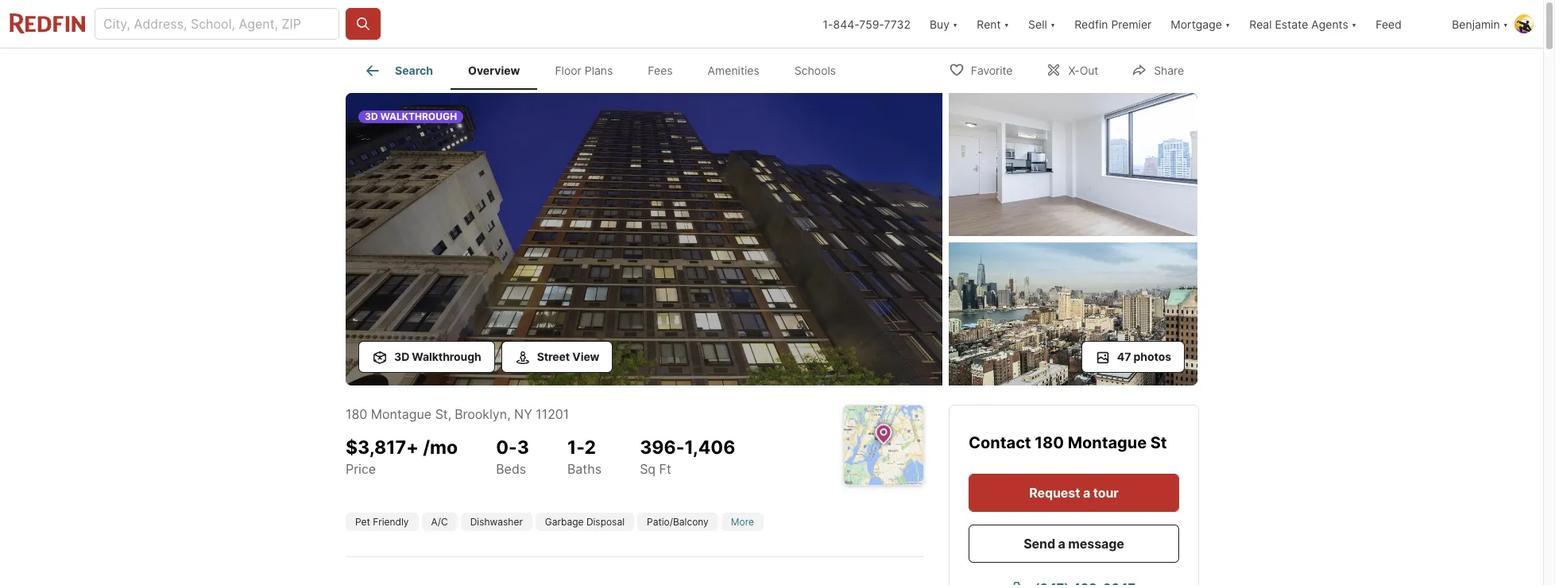 Task type: locate. For each thing, give the bounding box(es) containing it.
0 horizontal spatial 3d
[[365, 110, 378, 122]]

0 horizontal spatial ,
[[448, 406, 452, 422]]

baths
[[567, 461, 602, 477]]

3d walkthrough
[[365, 110, 457, 122]]

1 horizontal spatial a
[[1083, 485, 1091, 501]]

photos
[[1134, 350, 1172, 363]]

3d for 3d walkthrough
[[365, 110, 378, 122]]

send a message button
[[969, 525, 1180, 563]]

1 vertical spatial 180
[[1035, 433, 1064, 452]]

396-
[[640, 436, 685, 459]]

real
[[1250, 17, 1272, 31]]

0 horizontal spatial 1-
[[567, 436, 585, 459]]

11201
[[536, 406, 569, 422]]

rent ▾ button
[[968, 0, 1019, 48]]

▾ right the mortgage
[[1226, 17, 1231, 31]]

1 horizontal spatial 3d
[[394, 350, 410, 363]]

, left ny
[[507, 406, 511, 422]]

2 ▾ from the left
[[1004, 17, 1010, 31]]

a left "tour"
[[1083, 485, 1091, 501]]

mortgage ▾ button
[[1162, 0, 1240, 48]]

out
[[1080, 63, 1099, 77]]

a inside button
[[1058, 536, 1066, 552]]

1 horizontal spatial ,
[[507, 406, 511, 422]]

contact 180 montague st
[[969, 433, 1167, 452]]

▾
[[953, 17, 958, 31], [1004, 17, 1010, 31], [1051, 17, 1056, 31], [1226, 17, 1231, 31], [1352, 17, 1357, 31], [1504, 17, 1509, 31]]

garbage
[[545, 516, 584, 528]]

a inside button
[[1083, 485, 1091, 501]]

disposal
[[587, 516, 625, 528]]

3d inside button
[[394, 350, 410, 363]]

floor plans
[[555, 64, 613, 77]]

overview tab
[[451, 52, 538, 90]]

▾ inside mortgage ▾ dropdown button
[[1226, 17, 1231, 31]]

image image
[[346, 93, 943, 386], [949, 93, 1198, 236], [949, 242, 1198, 386]]

benjamin ▾
[[1452, 17, 1509, 31]]

▾ right agents
[[1352, 17, 1357, 31]]

a right send
[[1058, 536, 1066, 552]]

montague up "tour"
[[1068, 433, 1147, 452]]

1 horizontal spatial st
[[1151, 433, 1167, 452]]

0 horizontal spatial 180
[[346, 406, 367, 422]]

share button
[[1119, 53, 1198, 85]]

garbage disposal
[[545, 516, 625, 528]]

walkthrough
[[412, 350, 481, 363]]

5 ▾ from the left
[[1352, 17, 1357, 31]]

0 vertical spatial 3d
[[365, 110, 378, 122]]

street view
[[537, 350, 600, 363]]

x-out
[[1069, 63, 1099, 77]]

price
[[346, 461, 376, 477]]

1 vertical spatial 1-
[[567, 436, 585, 459]]

396-1,406 sq ft
[[640, 436, 736, 477]]

message
[[1069, 536, 1125, 552]]

0 vertical spatial 1-
[[823, 17, 833, 31]]

1-844-759-7732 link
[[823, 17, 911, 31]]

1 horizontal spatial montague
[[1068, 433, 1147, 452]]

brooklyn
[[455, 406, 507, 422]]

1 vertical spatial montague
[[1068, 433, 1147, 452]]

user photo image
[[1515, 14, 1534, 33]]

0 horizontal spatial a
[[1058, 536, 1066, 552]]

3 ▾ from the left
[[1051, 17, 1056, 31]]

tab list containing search
[[346, 48, 867, 90]]

1- left 759-
[[823, 17, 833, 31]]

send a message
[[1024, 536, 1125, 552]]

▾ left user photo
[[1504, 17, 1509, 31]]

,
[[448, 406, 452, 422], [507, 406, 511, 422]]

180 up $3,817+
[[346, 406, 367, 422]]

street
[[537, 350, 570, 363]]

3d for 3d walkthrough
[[394, 350, 410, 363]]

1 horizontal spatial 180
[[1035, 433, 1064, 452]]

pet
[[355, 516, 370, 528]]

rent ▾
[[977, 17, 1010, 31]]

1 vertical spatial a
[[1058, 536, 1066, 552]]

1 horizontal spatial 1-
[[823, 17, 833, 31]]

0 vertical spatial a
[[1083, 485, 1091, 501]]

rent
[[977, 17, 1001, 31]]

0 vertical spatial montague
[[371, 406, 432, 422]]

benjamin
[[1452, 17, 1500, 31]]

47
[[1117, 350, 1131, 363]]

1 vertical spatial st
[[1151, 433, 1167, 452]]

4 ▾ from the left
[[1226, 17, 1231, 31]]

search link
[[363, 61, 433, 80]]

▾ right rent
[[1004, 17, 1010, 31]]

redfin premier
[[1075, 17, 1152, 31]]

1 ▾ from the left
[[953, 17, 958, 31]]

3d walkthrough
[[394, 350, 481, 363]]

▾ inside sell ▾ dropdown button
[[1051, 17, 1056, 31]]

1- up the baths
[[567, 436, 585, 459]]

mortgage
[[1171, 17, 1222, 31]]

x-
[[1069, 63, 1080, 77]]

montague
[[371, 406, 432, 422], [1068, 433, 1147, 452]]

▾ inside rent ▾ dropdown button
[[1004, 17, 1010, 31]]

/mo
[[423, 436, 458, 459]]

street view button
[[501, 341, 613, 373]]

sell ▾ button
[[1029, 0, 1056, 48]]

1 vertical spatial 3d
[[394, 350, 410, 363]]

844-
[[833, 17, 859, 31]]

1,406
[[685, 436, 736, 459]]

0-3 beds
[[496, 436, 529, 477]]

montague up $3,817+
[[371, 406, 432, 422]]

request
[[1030, 485, 1080, 501]]

real estate agents ▾ button
[[1240, 0, 1367, 48]]

send
[[1024, 536, 1056, 552]]

feed button
[[1367, 0, 1443, 48]]

x-out button
[[1033, 53, 1112, 85]]

st
[[435, 406, 448, 422], [1151, 433, 1167, 452]]

▾ right "sell"
[[1051, 17, 1056, 31]]

180 right the contact
[[1035, 433, 1064, 452]]

▾ right buy
[[953, 17, 958, 31]]

map entry image
[[844, 405, 924, 485]]

3d walkthrough button
[[358, 341, 495, 373]]

buy ▾ button
[[920, 0, 968, 48]]

a for send
[[1058, 536, 1066, 552]]

▾ for benjamin ▾
[[1504, 17, 1509, 31]]

fees tab
[[631, 52, 690, 90]]

1-2 baths
[[567, 436, 602, 477]]

pet friendly
[[355, 516, 409, 528]]

tab list
[[346, 48, 867, 90]]

0 horizontal spatial st
[[435, 406, 448, 422]]

agents
[[1312, 17, 1349, 31]]

1- inside 1-2 baths
[[567, 436, 585, 459]]

3d
[[365, 110, 378, 122], [394, 350, 410, 363]]

▾ inside buy ▾ dropdown button
[[953, 17, 958, 31]]

request a tour button
[[969, 474, 1180, 512]]

buy
[[930, 17, 950, 31]]

180
[[346, 406, 367, 422], [1035, 433, 1064, 452]]

, left brooklyn
[[448, 406, 452, 422]]

6 ▾ from the left
[[1504, 17, 1509, 31]]



Task type: vqa. For each thing, say whether or not it's contained in the screenshot.
a to the right
yes



Task type: describe. For each thing, give the bounding box(es) containing it.
search
[[395, 64, 433, 77]]

▾ for rent ▾
[[1004, 17, 1010, 31]]

beds
[[496, 461, 526, 477]]

1 , from the left
[[448, 406, 452, 422]]

a/c
[[431, 516, 448, 528]]

▾ inside real estate agents ▾ link
[[1352, 17, 1357, 31]]

2 , from the left
[[507, 406, 511, 422]]

47 photos
[[1117, 350, 1172, 363]]

mortgage ▾
[[1171, 17, 1231, 31]]

mortgage ▾ button
[[1171, 0, 1231, 48]]

sell ▾ button
[[1019, 0, 1065, 48]]

tour
[[1094, 485, 1119, 501]]

0 vertical spatial 180
[[346, 406, 367, 422]]

▾ for buy ▾
[[953, 17, 958, 31]]

3
[[517, 436, 529, 459]]

a for request
[[1083, 485, 1091, 501]]

schools
[[795, 64, 836, 77]]

0 vertical spatial st
[[435, 406, 448, 422]]

schools tab
[[777, 52, 854, 90]]

▾ for sell ▾
[[1051, 17, 1056, 31]]

contact
[[969, 433, 1031, 452]]

real estate agents ▾
[[1250, 17, 1357, 31]]

overview
[[468, 64, 520, 77]]

favorite
[[971, 63, 1013, 77]]

amenities
[[708, 64, 760, 77]]

▾ for mortgage ▾
[[1226, 17, 1231, 31]]

estate
[[1275, 17, 1309, 31]]

$3,817+ /mo price
[[346, 436, 458, 477]]

patio/balcony
[[647, 516, 709, 528]]

view
[[573, 350, 600, 363]]

redfin
[[1075, 17, 1108, 31]]

more
[[731, 516, 754, 528]]

premier
[[1112, 17, 1152, 31]]

buy ▾ button
[[930, 0, 958, 48]]

sell ▾
[[1029, 17, 1056, 31]]

1- for 844-
[[823, 17, 833, 31]]

180 montague st , brooklyn , ny 11201
[[346, 406, 569, 422]]

sell
[[1029, 17, 1047, 31]]

$3,817+
[[346, 436, 419, 459]]

0 horizontal spatial montague
[[371, 406, 432, 422]]

floor
[[555, 64, 582, 77]]

47 photos button
[[1082, 341, 1185, 373]]

submit search image
[[355, 16, 371, 32]]

friendly
[[373, 516, 409, 528]]

floor plans tab
[[538, 52, 631, 90]]

real estate agents ▾ link
[[1250, 0, 1357, 48]]

City, Address, School, Agent, ZIP search field
[[95, 8, 339, 40]]

2
[[585, 436, 596, 459]]

0-
[[496, 436, 517, 459]]

1- for 2
[[567, 436, 585, 459]]

sq
[[640, 461, 656, 477]]

dishwasher
[[470, 516, 523, 528]]

ny
[[514, 406, 532, 422]]

share
[[1154, 63, 1184, 77]]

redfin premier button
[[1065, 0, 1162, 48]]

3d walkthrough link
[[346, 93, 943, 389]]

feed
[[1376, 17, 1402, 31]]

favorite button
[[935, 53, 1026, 85]]

fees
[[648, 64, 673, 77]]

plans
[[585, 64, 613, 77]]

ft
[[659, 461, 672, 477]]

1-844-759-7732
[[823, 17, 911, 31]]

rent ▾ button
[[977, 0, 1010, 48]]

amenities tab
[[690, 52, 777, 90]]

walkthrough
[[380, 110, 457, 122]]

buy ▾
[[930, 17, 958, 31]]

7732
[[884, 17, 911, 31]]

759-
[[859, 17, 884, 31]]

request a tour
[[1030, 485, 1119, 501]]



